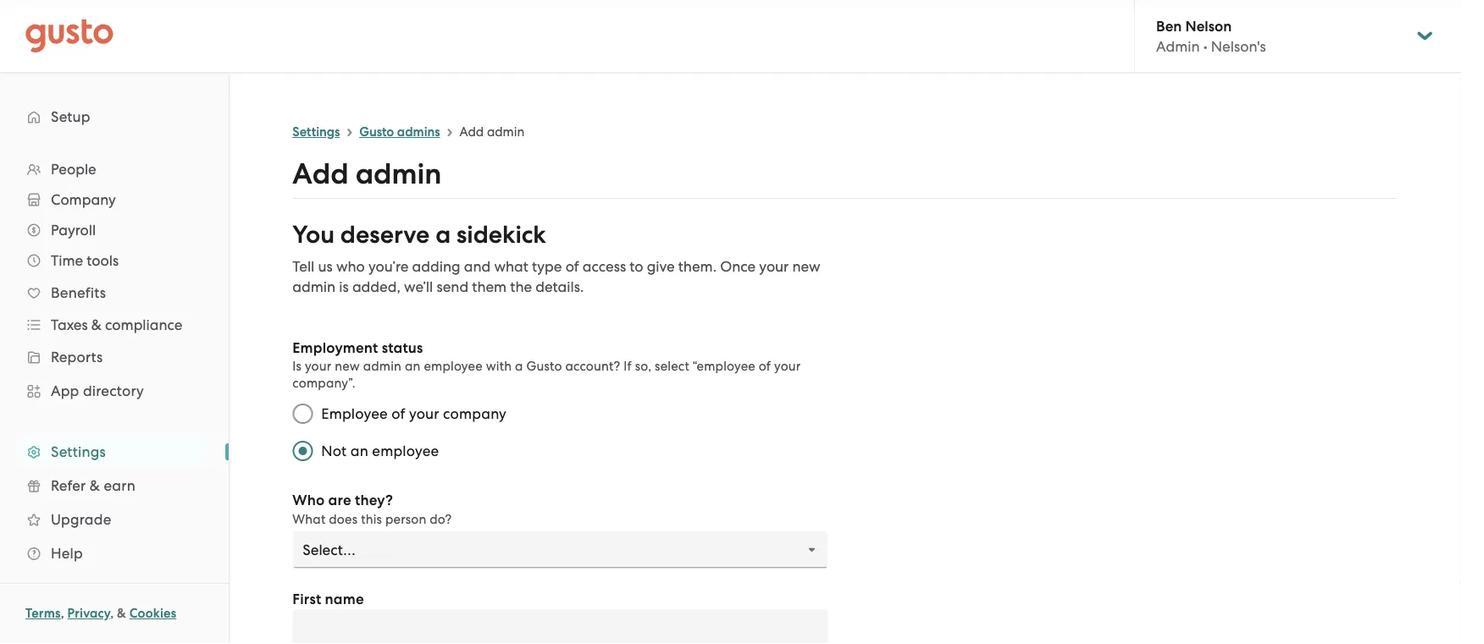 Task type: describe. For each thing, give the bounding box(es) containing it.
send
[[437, 279, 469, 296]]

company".
[[293, 376, 356, 391]]

you deserve a sidekick
[[293, 220, 546, 249]]

your inside tell us who you're adding and what type of access to give them. once your new admin is added, we'll send them the details.
[[759, 258, 789, 275]]

1 vertical spatial an
[[350, 443, 368, 460]]

ben
[[1156, 17, 1182, 35]]

name
[[325, 591, 364, 608]]

1 horizontal spatial settings link
[[293, 125, 340, 140]]

who
[[336, 258, 365, 275]]

app
[[51, 383, 79, 400]]

1 horizontal spatial settings
[[293, 125, 340, 140]]

are
[[328, 492, 351, 510]]

setup link
[[17, 102, 212, 132]]

gusto inside "employment status is your new admin an employee with a gusto account? if so, select "employee of your company"."
[[526, 359, 562, 374]]

tell us who you're adding and what type of access to give them. once your new admin is added, we'll send them the details.
[[293, 258, 821, 296]]

app directory link
[[17, 376, 212, 407]]

of inside "employment status is your new admin an employee with a gusto account? if so, select "employee of your company"."
[[759, 359, 771, 374]]

admin inside "employment status is your new admin an employee with a gusto account? if so, select "employee of your company"."
[[363, 359, 402, 374]]

gusto admins link
[[359, 125, 440, 140]]

taxes & compliance button
[[17, 310, 212, 341]]

company
[[51, 191, 116, 208]]

cookies button
[[129, 604, 176, 624]]

added,
[[352, 279, 400, 296]]

what
[[293, 512, 326, 527]]

terms link
[[25, 606, 61, 622]]

does
[[329, 512, 358, 527]]

us
[[318, 258, 333, 275]]

reports link
[[17, 342, 212, 373]]

payroll
[[51, 222, 96, 239]]

time tools button
[[17, 246, 212, 276]]

help link
[[17, 539, 212, 569]]

admin inside tell us who you're adding and what type of access to give them. once your new admin is added, we'll send them the details.
[[293, 279, 336, 296]]

you
[[293, 220, 335, 249]]

time tools
[[51, 252, 119, 269]]

privacy link
[[67, 606, 110, 622]]

taxes
[[51, 317, 88, 334]]

first name
[[293, 591, 364, 608]]

not
[[321, 443, 347, 460]]

employment
[[293, 339, 378, 357]]

employment status is your new admin an employee with a gusto account? if so, select "employee of your company".
[[293, 339, 801, 391]]

do?
[[430, 512, 452, 527]]

an inside "employment status is your new admin an employee with a gusto account? if so, select "employee of your company"."
[[405, 359, 421, 374]]

1 vertical spatial employee
[[372, 443, 439, 460]]

app directory
[[51, 383, 144, 400]]

gusto navigation element
[[0, 73, 229, 598]]

tell
[[293, 258, 315, 275]]

what
[[494, 258, 528, 275]]

them
[[472, 279, 507, 296]]

refer
[[51, 478, 86, 495]]

0 vertical spatial gusto
[[359, 125, 394, 140]]

upgrade link
[[17, 505, 212, 535]]

your right "employee at the bottom of the page
[[774, 359, 801, 374]]

1 , from the left
[[61, 606, 64, 622]]

people
[[51, 161, 96, 178]]

first
[[293, 591, 321, 608]]

gusto admins
[[359, 125, 440, 140]]

once
[[720, 258, 756, 275]]

cookies
[[129, 606, 176, 622]]

2 , from the left
[[110, 606, 114, 622]]

directory
[[83, 383, 144, 400]]

employee of your company
[[321, 406, 507, 423]]

home image
[[25, 19, 114, 53]]

new inside tell us who you're adding and what type of access to give them. once your new admin is added, we'll send them the details.
[[792, 258, 821, 275]]

payroll button
[[17, 215, 212, 246]]

nelson's
[[1211, 38, 1266, 55]]

ben nelson admin • nelson's
[[1156, 17, 1266, 55]]

they?
[[355, 492, 393, 510]]

& for earn
[[90, 478, 100, 495]]

tools
[[87, 252, 119, 269]]

privacy
[[67, 606, 110, 622]]

deserve
[[340, 220, 430, 249]]

so,
[[635, 359, 652, 374]]

is
[[293, 359, 302, 374]]

time
[[51, 252, 83, 269]]

setup
[[51, 108, 90, 125]]

•
[[1203, 38, 1208, 55]]

status
[[382, 339, 423, 357]]

access
[[583, 258, 626, 275]]

the
[[510, 279, 532, 296]]



Task type: locate. For each thing, give the bounding box(es) containing it.
who are they? what does this person do?
[[293, 492, 452, 527]]

compliance
[[105, 317, 182, 334]]

2 vertical spatial &
[[117, 606, 126, 622]]

1 vertical spatial add
[[293, 157, 349, 191]]

person
[[385, 512, 426, 527]]

an right not
[[350, 443, 368, 460]]

, left privacy link
[[61, 606, 64, 622]]

employee left with
[[424, 359, 483, 374]]

0 horizontal spatial new
[[335, 359, 360, 374]]

1 vertical spatial settings link
[[17, 437, 212, 468]]

add admin right admins
[[459, 125, 525, 139]]

1 horizontal spatial gusto
[[526, 359, 562, 374]]

and
[[464, 258, 491, 275]]

Employee of your company radio
[[284, 396, 321, 433]]

1 horizontal spatial a
[[515, 359, 523, 374]]

admin
[[1156, 38, 1200, 55]]

admin
[[487, 125, 525, 139], [355, 157, 442, 191], [293, 279, 336, 296], [363, 359, 402, 374]]

of
[[566, 258, 579, 275], [759, 359, 771, 374], [392, 406, 405, 423]]

0 horizontal spatial add
[[293, 157, 349, 191]]

refer & earn link
[[17, 471, 212, 501]]

employee
[[424, 359, 483, 374], [372, 443, 439, 460]]

0 vertical spatial of
[[566, 258, 579, 275]]

employee
[[321, 406, 388, 423]]

settings left gusto admins
[[293, 125, 340, 140]]

0 horizontal spatial settings link
[[17, 437, 212, 468]]

1 horizontal spatial add
[[459, 125, 484, 139]]

a up adding
[[436, 220, 451, 249]]

1 vertical spatial gusto
[[526, 359, 562, 374]]

0 horizontal spatial of
[[392, 406, 405, 423]]

gusto left admins
[[359, 125, 394, 140]]

who
[[293, 492, 325, 510]]

a right with
[[515, 359, 523, 374]]

list
[[0, 154, 229, 571]]

settings
[[293, 125, 340, 140], [51, 444, 106, 461]]

0 vertical spatial an
[[405, 359, 421, 374]]

company
[[443, 406, 507, 423]]

list containing people
[[0, 154, 229, 571]]

you're
[[368, 258, 409, 275]]

new right once
[[792, 258, 821, 275]]

your up the company".
[[305, 359, 331, 374]]

1 vertical spatial new
[[335, 359, 360, 374]]

taxes & compliance
[[51, 317, 182, 334]]

& right taxes
[[91, 317, 102, 334]]

give
[[647, 258, 675, 275]]

0 horizontal spatial ,
[[61, 606, 64, 622]]

& inside dropdown button
[[91, 317, 102, 334]]

with
[[486, 359, 512, 374]]

1 horizontal spatial of
[[566, 258, 579, 275]]

your right once
[[759, 258, 789, 275]]

& for compliance
[[91, 317, 102, 334]]

add right admins
[[459, 125, 484, 139]]

account?
[[565, 359, 620, 374]]

1 vertical spatial &
[[90, 478, 100, 495]]

add admin
[[459, 125, 525, 139], [293, 157, 442, 191]]

of right "employee at the bottom of the page
[[759, 359, 771, 374]]

your left 'company'
[[409, 406, 439, 423]]

Not an employee radio
[[284, 433, 321, 470]]

0 horizontal spatial an
[[350, 443, 368, 460]]

add admin down gusto admins link
[[293, 157, 442, 191]]

a
[[436, 220, 451, 249], [515, 359, 523, 374]]

of up details.
[[566, 258, 579, 275]]

employee down the employee of your company
[[372, 443, 439, 460]]

reports
[[51, 349, 103, 366]]

0 vertical spatial settings
[[293, 125, 340, 140]]

settings inside the gusto navigation element
[[51, 444, 106, 461]]

0 vertical spatial employee
[[424, 359, 483, 374]]

& left 'earn'
[[90, 478, 100, 495]]

company button
[[17, 185, 212, 215]]

benefits link
[[17, 278, 212, 308]]

benefits
[[51, 285, 106, 302]]

add up you at the left of page
[[293, 157, 349, 191]]

select
[[655, 359, 689, 374]]

an
[[405, 359, 421, 374], [350, 443, 368, 460]]

1 horizontal spatial new
[[792, 258, 821, 275]]

1 vertical spatial of
[[759, 359, 771, 374]]

0 vertical spatial settings link
[[293, 125, 340, 140]]

refer & earn
[[51, 478, 135, 495]]

help
[[51, 546, 83, 562]]

0 vertical spatial add admin
[[459, 125, 525, 139]]

1 vertical spatial settings
[[51, 444, 106, 461]]

add
[[459, 125, 484, 139], [293, 157, 349, 191]]

new down employment
[[335, 359, 360, 374]]

"employee
[[693, 359, 756, 374]]

them.
[[678, 258, 717, 275]]

a inside "employment status is your new admin an employee with a gusto account? if so, select "employee of your company"."
[[515, 359, 523, 374]]

0 vertical spatial a
[[436, 220, 451, 249]]

to
[[630, 258, 643, 275]]

settings link
[[293, 125, 340, 140], [17, 437, 212, 468]]

1 horizontal spatial add admin
[[459, 125, 525, 139]]

if
[[624, 359, 632, 374]]

this
[[361, 512, 382, 527]]

employee inside "employment status is your new admin an employee with a gusto account? if so, select "employee of your company"."
[[424, 359, 483, 374]]

people button
[[17, 154, 212, 185]]

of up not an employee
[[392, 406, 405, 423]]

0 horizontal spatial settings
[[51, 444, 106, 461]]

1 horizontal spatial ,
[[110, 606, 114, 622]]

0 horizontal spatial a
[[436, 220, 451, 249]]

of inside tell us who you're adding and what type of access to give them. once your new admin is added, we'll send them the details.
[[566, 258, 579, 275]]

an down 'status'
[[405, 359, 421, 374]]

2 vertical spatial of
[[392, 406, 405, 423]]

upgrade
[[51, 512, 111, 529]]

gusto
[[359, 125, 394, 140], [526, 359, 562, 374]]

gusto right with
[[526, 359, 562, 374]]

sidekick
[[457, 220, 546, 249]]

settings link left gusto admins
[[293, 125, 340, 140]]

we'll
[[404, 279, 433, 296]]

0 vertical spatial add
[[459, 125, 484, 139]]

nelson
[[1186, 17, 1232, 35]]

type
[[532, 258, 562, 275]]

settings up "refer"
[[51, 444, 106, 461]]

1 vertical spatial add admin
[[293, 157, 442, 191]]

0 horizontal spatial gusto
[[359, 125, 394, 140]]

1 vertical spatial a
[[515, 359, 523, 374]]

0 horizontal spatial add admin
[[293, 157, 442, 191]]

adding
[[412, 258, 460, 275]]

new inside "employment status is your new admin an employee with a gusto account? if so, select "employee of your company"."
[[335, 359, 360, 374]]

admins
[[397, 125, 440, 140]]

settings link up refer & earn link
[[17, 437, 212, 468]]

& left cookies
[[117, 606, 126, 622]]

earn
[[104, 478, 135, 495]]

terms , privacy , & cookies
[[25, 606, 176, 622]]

0 vertical spatial new
[[792, 258, 821, 275]]

, left cookies
[[110, 606, 114, 622]]

details.
[[536, 279, 584, 296]]

is
[[339, 279, 349, 296]]

terms
[[25, 606, 61, 622]]

new
[[792, 258, 821, 275], [335, 359, 360, 374]]

First name field
[[293, 610, 828, 644]]

not an employee
[[321, 443, 439, 460]]

1 horizontal spatial an
[[405, 359, 421, 374]]

0 vertical spatial &
[[91, 317, 102, 334]]

2 horizontal spatial of
[[759, 359, 771, 374]]

&
[[91, 317, 102, 334], [90, 478, 100, 495], [117, 606, 126, 622]]



Task type: vqa. For each thing, say whether or not it's contained in the screenshot.
rightmost 'contact'
no



